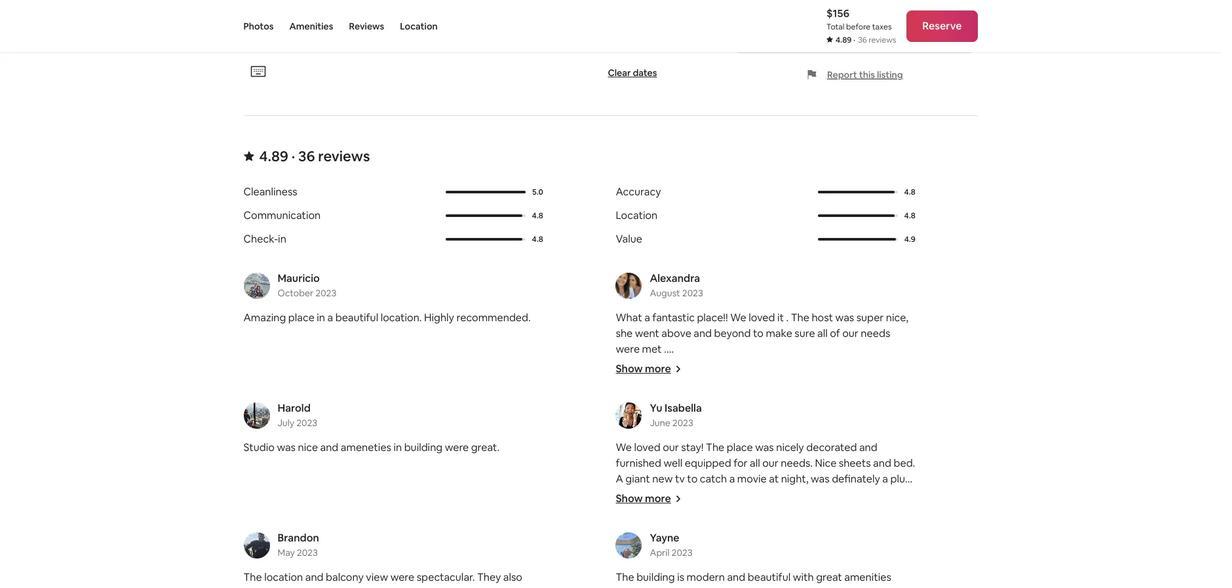Task type: vqa. For each thing, say whether or not it's contained in the screenshot.


Task type: describe. For each thing, give the bounding box(es) containing it.
value
[[616, 232, 643, 246]]

amazing
[[244, 311, 286, 324]]

1 vertical spatial we
[[746, 551, 761, 564]]

more for to
[[645, 492, 672, 505]]

in right ameneties
[[394, 441, 402, 454]]

in down the communication
[[278, 232, 287, 246]]

amazing inside the location and balcony view were spectacular. they also have an amazing restaurant on the first floor. the room wa
[[283, 586, 324, 588]]

0 horizontal spatial so
[[744, 488, 755, 502]]

alexandra
[[650, 271, 701, 285]]

first
[[411, 586, 431, 588]]

also
[[504, 570, 523, 584]]

loved inside what a fantastic place!! we loved it . the host was super nice, she went above and beyond to make sure all of our needs were met .
[[749, 311, 776, 324]]

town.
[[791, 551, 818, 564]]

a inside the building is modern and beautiful with great amenities including pools, jacuzzi, a fast food and sit down restaurant
[[730, 586, 736, 588]]

a right catch
[[730, 472, 736, 486]]

was inside what a fantastic place!! we loved it . the host was super nice, she went above and beyond to make sure all of our needs were met .
[[836, 311, 855, 324]]

spectacular.
[[417, 570, 475, 584]]

30, thursday, november 2023. unavailable button
[[358, 0, 386, 21]]

0 vertical spatial we
[[743, 519, 758, 533]]

yu isabella june 2023
[[650, 401, 702, 429]]

encountered
[[760, 519, 822, 533]]

make inside we loved our stay! the place was nicely decorated and furnished well equipped for all our needs. nice sheets and bed. a giant new tv to catch a movie at night, was definately a plus. the washer and dryer was so helpful for us. the balcony has amazing views. the building is lovely, so is the pool and the set up at the beach. everyone we encountered were professional and courteous! we would make the same choice of accommodation next time we are in town.
[[741, 535, 767, 549]]

the down they
[[460, 586, 478, 588]]

reserve button
[[907, 10, 978, 42]]

harold
[[278, 401, 311, 415]]

well
[[664, 456, 683, 470]]

mauricio image
[[244, 273, 270, 299]]

courteous!
[[637, 535, 689, 549]]

tv
[[676, 472, 685, 486]]

location.
[[381, 311, 422, 324]]

the inside the building is modern and beautiful with great amenities including pools, jacuzzi, a fast food and sit down restaurant
[[616, 570, 635, 584]]

the down us.
[[817, 503, 833, 517]]

on inside fabian's place on airbnb is usually fully booked.
[[908, 10, 921, 24]]

a
[[616, 472, 624, 486]]

2023 for the location and balcony view were spectacular. they also have an amazing restaurant on the first floor. the room wa
[[297, 547, 318, 559]]

october
[[278, 287, 314, 299]]

the building is modern and beautiful with great amenities including pools, jacuzzi, a fast food and sit down restaurant
[[616, 570, 906, 588]]

movie
[[738, 472, 767, 486]]

beyond
[[715, 326, 751, 340]]

0 vertical spatial 36
[[859, 35, 868, 45]]

0 horizontal spatial location
[[400, 20, 438, 32]]

and right nice
[[320, 441, 339, 454]]

accommodation
[[616, 551, 696, 564]]

28, thursday, december 2023. unavailable button
[[578, 0, 605, 21]]

down
[[819, 586, 846, 588]]

and inside what a fantastic place!! we loved it . the host was super nice, she went above and beyond to make sure all of our needs were met .
[[694, 326, 712, 340]]

1 vertical spatial reviews
[[318, 147, 370, 165]]

nicely
[[777, 441, 805, 454]]

beautiful inside the building is modern and beautiful with great amenities including pools, jacuzzi, a fast food and sit down restaurant
[[748, 570, 791, 584]]

the location and balcony view were spectacular. they also have an amazing restaurant on the first floor. the room wa
[[244, 570, 527, 588]]

super
[[857, 311, 884, 324]]

stay!
[[682, 441, 704, 454]]

28, tuesday, november 2023. this day is only available for checkout. button
[[301, 0, 328, 21]]

29, wednesday, november 2023. unavailable button
[[330, 0, 357, 21]]

yayne
[[650, 531, 680, 545]]

of inside we loved our stay! the place was nicely decorated and furnished well equipped for all our needs. nice sheets and bed. a giant new tv to catch a movie at night, was definately a plus. the washer and dryer was so helpful for us. the balcony has amazing views. the building is lovely, so is the pool and the set up at the beach. everyone we encountered were professional and courteous! we would make the same choice of accommodation next time we are in town.
[[851, 535, 861, 549]]

august
[[650, 287, 681, 299]]

clear dates
[[608, 67, 658, 78]]

is inside the building is modern and beautiful with great amenities including pools, jacuzzi, a fast food and sit down restaurant
[[678, 570, 685, 584]]

sure
[[795, 326, 816, 340]]

yu
[[650, 401, 663, 415]]

nice
[[298, 441, 318, 454]]

in down mauricio october 2023
[[317, 311, 325, 324]]

fabian's place on airbnb is usually fully booked.
[[750, 10, 921, 37]]

everyone
[[696, 519, 741, 533]]

27, wednesday, december 2023. unavailable button
[[549, 0, 576, 21]]

nice
[[816, 456, 837, 470]]

4.8 for location
[[905, 210, 916, 221]]

0 horizontal spatial our
[[663, 441, 679, 454]]

a down mauricio october 2023
[[328, 311, 333, 324]]

the up courteous! in the right of the page
[[643, 519, 659, 533]]

amenities
[[845, 570, 892, 584]]

in inside we loved our stay! the place was nicely decorated and furnished well equipped for all our needs. nice sheets and bed. a giant new tv to catch a movie at night, was definately a plus. the washer and dryer was so helpful for us. the balcony has amazing views. the building is lovely, so is the pool and the set up at the beach. everyone we encountered were professional and courteous! we would make the same choice of accommodation next time we are in town.
[[781, 551, 789, 564]]

she
[[616, 326, 633, 340]]

sit
[[805, 586, 817, 588]]

check-
[[244, 232, 278, 246]]

with
[[793, 570, 814, 584]]

we inside what a fantastic place!! we loved it . the host was super nice, she went above and beyond to make sure all of our needs were met .
[[731, 311, 747, 324]]

of inside what a fantastic place!! we loved it . the host was super nice, she went above and beyond to make sure all of our needs were met .
[[831, 326, 841, 340]]

harold july 2023
[[278, 401, 318, 429]]

professional
[[851, 519, 909, 533]]

0 horizontal spatial .
[[665, 342, 667, 356]]

were inside we loved our stay! the place was nicely decorated and furnished well equipped for all our needs. nice sheets and bed. a giant new tv to catch a movie at night, was definately a plus. the washer and dryer was so helpful for us. the balcony has amazing views. the building is lovely, so is the pool and the set up at the beach. everyone we encountered were professional and courteous! we would make the same choice of accommodation next time we are in town.
[[825, 519, 849, 533]]

all inside what a fantastic place!! we loved it . the host was super nice, she went above and beyond to make sure all of our needs were met .
[[818, 326, 828, 340]]

clear
[[608, 67, 631, 78]]

5.0
[[533, 187, 544, 197]]

4.8 for communication
[[532, 210, 544, 221]]

1 horizontal spatial 4.89 · 36 reviews
[[836, 35, 897, 45]]

night,
[[782, 472, 809, 486]]

clear dates button
[[603, 61, 663, 84]]

brandon may 2023
[[278, 531, 319, 559]]

a inside what a fantastic place!! we loved it . the host was super nice, she went above and beyond to make sure all of our needs were met .
[[645, 311, 651, 324]]

what a fantastic place!! we loved it . the host was super nice, she went above and beyond to make sure all of our needs were met .
[[616, 311, 909, 356]]

1 horizontal spatial so
[[794, 503, 805, 517]]

show for to
[[616, 492, 643, 505]]

show more button for were
[[616, 362, 682, 376]]

rare
[[790, 10, 810, 24]]

show more for to
[[616, 492, 672, 505]]

report
[[828, 69, 858, 81]]

is right the this
[[772, 10, 780, 24]]

photos button
[[244, 0, 274, 52]]

building inside the building is modern and beautiful with great amenities including pools, jacuzzi, a fast food and sit down restaurant
[[637, 570, 675, 584]]

the down dryer
[[691, 503, 710, 517]]

set
[[898, 503, 913, 517]]

and down up
[[616, 535, 634, 549]]

4.8 for check-in
[[532, 234, 544, 244]]

an
[[269, 586, 281, 588]]

are
[[763, 551, 778, 564]]

restaurant
[[326, 586, 376, 588]]

communication
[[244, 208, 321, 222]]

more for were
[[645, 362, 672, 376]]

the down has
[[880, 503, 896, 517]]

beach.
[[662, 519, 694, 533]]

time
[[722, 551, 744, 564]]

recommended.
[[457, 311, 531, 324]]

1 horizontal spatial reviews
[[869, 35, 897, 45]]

isabella
[[665, 401, 702, 415]]

2023 for the building is modern and beautiful with great amenities including pools, jacuzzi, a fast food and sit down restaurant
[[672, 547, 693, 559]]

4.9
[[905, 234, 916, 244]]

the inside the location and balcony view were spectacular. they also have an amazing restaurant on the first floor. the room wa
[[393, 586, 409, 588]]

were inside what a fantastic place!! we loved it . the host was super nice, she went above and beyond to make sure all of our needs were met .
[[616, 342, 640, 356]]

would
[[709, 535, 738, 549]]

1 horizontal spatial for
[[792, 488, 806, 502]]

1 vertical spatial 4.89 · 36 reviews
[[259, 147, 370, 165]]

amazing inside we loved our stay! the place was nicely decorated and furnished well equipped for all our needs. nice sheets and bed. a giant new tv to catch a movie at night, was definately a plus. the washer and dryer was so helpful for us. the balcony has amazing views. the building is lovely, so is the pool and the set up at the beach. everyone we encountered were professional and courteous! we would make the same choice of accommodation next time we are in town.
[[616, 503, 657, 517]]

25, monday, december 2023. unavailable button
[[491, 0, 518, 21]]

place for amazing
[[289, 311, 315, 324]]

reserve
[[923, 19, 963, 33]]

is left "lovely,"
[[753, 503, 760, 517]]

show for were
[[616, 362, 643, 376]]

list containing mauricio
[[238, 271, 984, 588]]

has
[[885, 488, 902, 502]]

balcony inside the location and balcony view were spectacular. they also have an amazing restaurant on the first floor. the room wa
[[326, 570, 364, 584]]

above
[[662, 326, 692, 340]]

total
[[827, 22, 845, 32]]

definately
[[832, 472, 881, 486]]

room
[[480, 586, 506, 588]]

have
[[244, 586, 267, 588]]

including
[[616, 586, 660, 588]]

the down the a
[[616, 488, 635, 502]]

check-in
[[244, 232, 287, 246]]

report this listing
[[828, 69, 904, 81]]

27, monday, november 2023. available, but has no eligible checkout date, due to the 2 night stay requirement. button
[[272, 0, 299, 21]]

highly
[[616, 358, 653, 372]]

place inside we loved our stay! the place was nicely decorated and furnished well equipped for all our needs. nice sheets and bed. a giant new tv to catch a movie at night, was definately a plus. the washer and dryer was so helpful for us. the balcony has amazing views. the building is lovely, so is the pool and the set up at the beach. everyone we encountered were professional and courteous! we would make the same choice of accommodation next time we are in town.
[[727, 441, 753, 454]]

and inside the location and balcony view were spectacular. they also have an amazing restaurant on the first floor. the room wa
[[306, 570, 324, 584]]

building inside we loved our stay! the place was nicely decorated and furnished well equipped for all our needs. nice sheets and bed. a giant new tv to catch a movie at night, was definately a plus. the washer and dryer was so helpful for us. the balcony has amazing views. the building is lovely, so is the pool and the set up at the beach. everyone we encountered were professional and courteous! we would make the same choice of accommodation next time we are in town.
[[712, 503, 750, 517]]

0 vertical spatial 4.89
[[836, 35, 852, 45]]



Task type: locate. For each thing, give the bounding box(es) containing it.
31, sunday, december 2023. unavailable button
[[462, 22, 490, 50]]

this
[[750, 10, 770, 24]]

1 horizontal spatial 4.89
[[836, 35, 852, 45]]

2 show more from the top
[[616, 492, 672, 505]]

2 horizontal spatial our
[[843, 326, 859, 340]]

for
[[734, 456, 748, 470], [792, 488, 806, 502]]

view
[[366, 570, 388, 584]]

to right beyond
[[754, 326, 764, 340]]

were up first
[[391, 570, 415, 584]]

1 vertical spatial show more button
[[616, 492, 682, 505]]

dryer
[[694, 488, 720, 502]]

1 vertical spatial balcony
[[326, 570, 364, 584]]

1 horizontal spatial place
[[727, 441, 753, 454]]

all up movie at bottom right
[[750, 456, 761, 470]]

1 vertical spatial our
[[663, 441, 679, 454]]

1 horizontal spatial our
[[763, 456, 779, 470]]

0 vertical spatial to
[[754, 326, 764, 340]]

0 vertical spatial amazing
[[616, 503, 657, 517]]

dates
[[633, 67, 658, 78]]

jacuzzi,
[[693, 586, 728, 588]]

the up including
[[616, 570, 635, 584]]

0 horizontal spatial balcony
[[326, 570, 364, 584]]

36
[[859, 35, 868, 45], [298, 147, 315, 165]]

show more button for to
[[616, 492, 682, 505]]

location button
[[400, 0, 438, 52]]

2 vertical spatial building
[[637, 570, 675, 584]]

studio was nice and ameneties in building were great.
[[244, 441, 500, 454]]

needs
[[861, 326, 891, 340]]

a
[[782, 10, 788, 24], [328, 311, 333, 324], [645, 311, 651, 324], [730, 472, 736, 486], [883, 472, 889, 486], [730, 586, 736, 588]]

the up are
[[770, 535, 786, 549]]

usually
[[794, 23, 827, 37]]

1 horizontal spatial location
[[616, 208, 658, 222]]

2023 inside yu isabella june 2023
[[673, 417, 694, 429]]

beautiful up food
[[748, 570, 791, 584]]

yu isabella image
[[616, 402, 642, 429], [616, 402, 642, 429]]

catch
[[700, 472, 728, 486]]

2023 inside 'brandon may 2023'
[[297, 547, 318, 559]]

may
[[278, 547, 295, 559]]

mauricio
[[278, 271, 320, 285]]

show more button down giant
[[616, 492, 682, 505]]

great.
[[471, 441, 500, 454]]

0 vertical spatial 4.89 · 36 reviews
[[836, 35, 897, 45]]

0 vertical spatial location
[[400, 20, 438, 32]]

2 more from the top
[[645, 492, 672, 505]]

was right host
[[836, 311, 855, 324]]

fantastic
[[653, 311, 695, 324]]

views.
[[659, 503, 689, 517]]

us.
[[809, 488, 822, 502]]

36 down before
[[859, 35, 868, 45]]

all inside we loved our stay! the place was nicely decorated and furnished well equipped for all our needs. nice sheets and bed. a giant new tv to catch a movie at night, was definately a plus. the washer and dryer was so helpful for us. the balcony has amazing views. the building is lovely, so is the pool and the set up at the beach. everyone we encountered were professional and courteous! we would make the same choice of accommodation next time we are in town.
[[750, 456, 761, 470]]

of
[[831, 326, 841, 340], [851, 535, 861, 549]]

what
[[616, 311, 643, 324]]

1 horizontal spatial of
[[851, 535, 861, 549]]

0 vertical spatial show more button
[[616, 362, 682, 376]]

equipped
[[685, 456, 732, 470]]

find.
[[812, 10, 834, 24]]

1 vertical spatial all
[[750, 456, 761, 470]]

place inside fabian's place on airbnb is usually fully booked.
[[880, 10, 906, 24]]

1 vertical spatial 36
[[298, 147, 315, 165]]

and up sheets
[[860, 441, 878, 454]]

a left fast at the bottom right of the page
[[730, 586, 736, 588]]

up
[[616, 519, 629, 533]]

1 vertical spatial .
[[665, 342, 667, 356]]

a left the rare on the top right of page
[[782, 10, 788, 24]]

on
[[908, 10, 921, 24], [378, 586, 390, 588]]

0 vertical spatial place
[[880, 10, 906, 24]]

is down us.
[[807, 503, 814, 517]]

july
[[278, 417, 295, 429]]

1 vertical spatial more
[[645, 492, 672, 505]]

was left 'nicely'
[[756, 441, 774, 454]]

1 vertical spatial show
[[616, 492, 643, 505]]

2 vertical spatial our
[[763, 456, 779, 470]]

and up professional
[[859, 503, 877, 517]]

1 horizontal spatial we
[[691, 535, 707, 549]]

0 horizontal spatial 4.89
[[259, 147, 289, 165]]

at right up
[[631, 519, 641, 533]]

our left needs
[[843, 326, 859, 340]]

we up furnished
[[616, 441, 632, 454]]

so
[[744, 488, 755, 502], [794, 503, 805, 517]]

1 show more button from the top
[[616, 362, 682, 376]]

our up movie at bottom right
[[763, 456, 779, 470]]

and down with
[[785, 586, 803, 588]]

24, sunday, december 2023. unavailable button
[[462, 0, 490, 21]]

1 vertical spatial amazing
[[283, 586, 324, 588]]

2 horizontal spatial we
[[731, 311, 747, 324]]

to right tv
[[688, 472, 698, 486]]

was up us.
[[811, 472, 830, 486]]

2 show more button from the top
[[616, 492, 682, 505]]

1 horizontal spatial amazing
[[616, 503, 657, 517]]

show more down giant
[[616, 492, 672, 505]]

make
[[766, 326, 793, 340], [741, 535, 767, 549]]

1 vertical spatial we
[[616, 441, 632, 454]]

1 vertical spatial at
[[631, 519, 641, 533]]

1 vertical spatial on
[[378, 586, 390, 588]]

all
[[818, 326, 828, 340], [750, 456, 761, 470]]

26, tuesday, december 2023. unavailable button
[[520, 0, 547, 21]]

show more
[[616, 362, 672, 376], [616, 492, 672, 505]]

place right fabian's
[[880, 10, 906, 24]]

beautiful
[[336, 311, 379, 324], [748, 570, 791, 584]]

·
[[854, 35, 856, 45], [292, 147, 295, 165]]

the right us.
[[824, 488, 843, 502]]

alexandra image
[[616, 273, 642, 299]]

highly recommended
[[616, 358, 735, 372]]

new
[[653, 472, 673, 486]]

and left bed.
[[874, 456, 892, 470]]

furnished
[[616, 456, 662, 470]]

we right everyone
[[743, 519, 758, 533]]

were down she
[[616, 342, 640, 356]]

1 horizontal spatial .
[[787, 311, 789, 324]]

show more button
[[616, 362, 682, 376], [616, 492, 682, 505]]

to inside we loved our stay! the place was nicely decorated and furnished well equipped for all our needs. nice sheets and bed. a giant new tv to catch a movie at night, was definately a plus. the washer and dryer was so helpful for us. the balcony has amazing views. the building is lovely, so is the pool and the set up at the beach. everyone we encountered were professional and courteous! we would make the same choice of accommodation next time we are in town.
[[688, 472, 698, 486]]

ameneties
[[341, 441, 392, 454]]

place down october
[[289, 311, 315, 324]]

2023 for studio was nice and ameneties in building were great.
[[297, 417, 318, 429]]

we
[[731, 311, 747, 324], [616, 441, 632, 454], [691, 535, 707, 549]]

4.89 · 36 reviews down before
[[836, 35, 897, 45]]

were up the choice
[[825, 519, 849, 533]]

2 show from the top
[[616, 492, 643, 505]]

1 vertical spatial show more
[[616, 492, 672, 505]]

taxes
[[873, 22, 892, 32]]

0 horizontal spatial building
[[404, 441, 443, 454]]

fast
[[738, 586, 757, 588]]

we up next on the right bottom of page
[[691, 535, 707, 549]]

$156 total before taxes
[[827, 7, 892, 32]]

of right the choice
[[851, 535, 861, 549]]

alexandra image
[[616, 273, 642, 299]]

brandon image
[[244, 532, 270, 559], [244, 532, 270, 559]]

0 vertical spatial show
[[616, 362, 643, 376]]

show more down met
[[616, 362, 672, 376]]

was left nice
[[277, 441, 296, 454]]

0 vertical spatial ·
[[854, 35, 856, 45]]

0 vertical spatial all
[[818, 326, 828, 340]]

highly
[[424, 311, 455, 324]]

and up fast at the bottom right of the page
[[728, 570, 746, 584]]

place
[[880, 10, 906, 24], [289, 311, 315, 324], [727, 441, 753, 454]]

yayne image
[[616, 532, 642, 559]]

on inside the location and balcony view were spectacular. they also have an amazing restaurant on the first floor. the room wa
[[378, 586, 390, 588]]

show down giant
[[616, 492, 643, 505]]

nice,
[[887, 311, 909, 324]]

0 vertical spatial so
[[744, 488, 755, 502]]

· down before
[[854, 35, 856, 45]]

1 horizontal spatial 36
[[859, 35, 868, 45]]

is up pools,
[[678, 570, 685, 584]]

studio
[[244, 441, 275, 454]]

more down 'new'
[[645, 492, 672, 505]]

36 up the communication
[[298, 147, 315, 165]]

1 vertical spatial place
[[289, 311, 315, 324]]

0 vertical spatial make
[[766, 326, 793, 340]]

2023 down harold
[[297, 417, 318, 429]]

amazing
[[616, 503, 657, 517], [283, 586, 324, 588]]

4.8 out of 5.0 image
[[819, 191, 898, 193], [819, 191, 895, 193], [446, 214, 526, 217], [446, 214, 523, 217], [819, 214, 898, 217], [819, 214, 895, 217], [446, 238, 526, 240], [446, 238, 523, 240]]

the up have
[[244, 570, 262, 584]]

was down catch
[[723, 488, 741, 502]]

loved up furnished
[[635, 441, 661, 454]]

2023 inside harold july 2023
[[297, 417, 318, 429]]

2023 right april
[[672, 547, 693, 559]]

4.8 for accuracy
[[905, 187, 916, 197]]

and right location
[[306, 570, 324, 584]]

they
[[477, 570, 501, 584]]

building down accommodation
[[637, 570, 675, 584]]

place!!
[[697, 311, 729, 324]]

all down host
[[818, 326, 828, 340]]

2 vertical spatial we
[[691, 535, 707, 549]]

the up equipped
[[706, 441, 725, 454]]

1 horizontal spatial on
[[908, 10, 921, 24]]

harold image
[[244, 402, 270, 429], [244, 402, 270, 429]]

0 horizontal spatial ·
[[292, 147, 295, 165]]

show down met
[[616, 362, 643, 376]]

were left great.
[[445, 441, 469, 454]]

balcony down the definately
[[845, 488, 883, 502]]

more down met
[[645, 362, 672, 376]]

1 vertical spatial make
[[741, 535, 767, 549]]

2023
[[316, 287, 337, 299], [683, 287, 704, 299], [297, 417, 318, 429], [673, 417, 694, 429], [297, 547, 318, 559], [672, 547, 693, 559]]

floor.
[[433, 586, 457, 588]]

0 vertical spatial .
[[787, 311, 789, 324]]

0 vertical spatial more
[[645, 362, 672, 376]]

2023 down alexandra
[[683, 287, 704, 299]]

2023 for amazing place in a beautiful location.  highly recommended.
[[316, 287, 337, 299]]

4.89
[[836, 35, 852, 45], [259, 147, 289, 165]]

1 vertical spatial for
[[792, 488, 806, 502]]

building up everyone
[[712, 503, 750, 517]]

1 horizontal spatial all
[[818, 326, 828, 340]]

1 show more from the top
[[616, 362, 672, 376]]

30, saturday, december 2023. unavailable button
[[635, 0, 663, 21]]

so down movie at bottom right
[[744, 488, 755, 502]]

giant
[[626, 472, 651, 486]]

0 vertical spatial at
[[770, 472, 779, 486]]

loved inside we loved our stay! the place was nicely decorated and furnished well equipped for all our needs. nice sheets and bed. a giant new tv to catch a movie at night, was definately a plus. the washer and dryer was so helpful for us. the balcony has amazing views. the building is lovely, so is the pool and the set up at the beach. everyone we encountered were professional and courteous! we would make the same choice of accommodation next time we are in town.
[[635, 441, 661, 454]]

june
[[650, 417, 671, 429]]

loved
[[749, 311, 776, 324], [635, 441, 661, 454]]

$156
[[827, 7, 850, 20]]

1 horizontal spatial balcony
[[845, 488, 883, 502]]

make down it
[[766, 326, 793, 340]]

loved left it
[[749, 311, 776, 324]]

and
[[694, 326, 712, 340], [320, 441, 339, 454], [860, 441, 878, 454], [874, 456, 892, 470], [674, 488, 692, 502], [859, 503, 877, 517], [616, 535, 634, 549], [306, 570, 324, 584], [728, 570, 746, 584], [785, 586, 803, 588]]

1 horizontal spatial building
[[637, 570, 675, 584]]

is
[[772, 10, 780, 24], [785, 23, 792, 37], [753, 503, 760, 517], [807, 503, 814, 517], [678, 570, 685, 584]]

our
[[843, 326, 859, 340], [663, 441, 679, 454], [763, 456, 779, 470]]

reviews button
[[349, 0, 385, 52]]

1 vertical spatial ·
[[292, 147, 295, 165]]

reviews
[[869, 35, 897, 45], [318, 147, 370, 165]]

mauricio image
[[244, 273, 270, 299]]

2023 inside yayne april 2023
[[672, 547, 693, 559]]

yayne image
[[616, 532, 642, 559]]

the left first
[[393, 586, 409, 588]]

report this listing button
[[807, 69, 904, 81]]

0 vertical spatial balcony
[[845, 488, 883, 502]]

place up movie at bottom right
[[727, 441, 753, 454]]

1 horizontal spatial ·
[[854, 35, 856, 45]]

location
[[264, 570, 303, 584]]

0 horizontal spatial to
[[688, 472, 698, 486]]

0 vertical spatial of
[[831, 326, 841, 340]]

2023 inside mauricio october 2023
[[316, 287, 337, 299]]

5.0 out of 5.0 image
[[446, 191, 526, 193], [446, 191, 526, 193]]

in right are
[[781, 551, 789, 564]]

a up went
[[645, 311, 651, 324]]

29, friday, december 2023. unavailable button
[[606, 0, 634, 21]]

0 horizontal spatial beautiful
[[336, 311, 379, 324]]

amazing up up
[[616, 503, 657, 517]]

location right 30, thursday, november 2023. unavailable button
[[400, 20, 438, 32]]

needs.
[[781, 456, 813, 470]]

the inside what a fantastic place!! we loved it . the host was super nice, she went above and beyond to make sure all of our needs were met .
[[792, 311, 810, 324]]

4.89 down total
[[836, 35, 852, 45]]

.
[[787, 311, 789, 324], [665, 342, 667, 356]]

0 horizontal spatial we
[[616, 441, 632, 454]]

2 horizontal spatial building
[[712, 503, 750, 517]]

on left 'reserve'
[[908, 10, 921, 24]]

1 more from the top
[[645, 362, 672, 376]]

1 vertical spatial so
[[794, 503, 805, 517]]

place for fabian's
[[880, 10, 906, 24]]

building right ameneties
[[404, 441, 443, 454]]

location down accuracy
[[616, 208, 658, 222]]

balcony inside we loved our stay! the place was nicely decorated and furnished well equipped for all our needs. nice sheets and bed. a giant new tv to catch a movie at night, was definately a plus. the washer and dryer was so helpful for us. the balcony has amazing views. the building is lovely, so is the pool and the set up at the beach. everyone we encountered were professional and courteous! we would make the same choice of accommodation next time we are in town.
[[845, 488, 883, 502]]

this is a rare find.
[[750, 10, 834, 24]]

1 vertical spatial location
[[616, 208, 658, 222]]

0 horizontal spatial 36
[[298, 147, 315, 165]]

0 horizontal spatial reviews
[[318, 147, 370, 165]]

to
[[754, 326, 764, 340], [688, 472, 698, 486]]

0 horizontal spatial at
[[631, 519, 641, 533]]

make up are
[[741, 535, 767, 549]]

0 horizontal spatial all
[[750, 456, 761, 470]]

1 horizontal spatial to
[[754, 326, 764, 340]]

0 vertical spatial building
[[404, 441, 443, 454]]

was
[[836, 311, 855, 324], [277, 441, 296, 454], [756, 441, 774, 454], [811, 472, 830, 486], [723, 488, 741, 502]]

2023 down isabella
[[673, 417, 694, 429]]

a left plus.
[[883, 472, 889, 486]]

decorated
[[807, 441, 858, 454]]

0 horizontal spatial for
[[734, 456, 748, 470]]

0 vertical spatial reviews
[[869, 35, 897, 45]]

amenities button
[[290, 0, 334, 52]]

0 horizontal spatial loved
[[635, 441, 661, 454]]

pool
[[835, 503, 857, 517]]

show more button down met
[[616, 362, 682, 376]]

in
[[278, 232, 287, 246], [317, 311, 325, 324], [394, 441, 402, 454], [781, 551, 789, 564]]

0 vertical spatial our
[[843, 326, 859, 340]]

of down host
[[831, 326, 841, 340]]

2023 inside alexandra august 2023
[[683, 287, 704, 299]]

1 horizontal spatial at
[[770, 472, 779, 486]]

0 horizontal spatial on
[[378, 586, 390, 588]]

met
[[642, 342, 662, 356]]

it
[[778, 311, 784, 324]]

4.9 out of 5.0 image
[[819, 238, 898, 240], [819, 238, 897, 240]]

0 vertical spatial for
[[734, 456, 748, 470]]

recommended
[[655, 358, 735, 372]]

airbnb
[[750, 23, 783, 37]]

show more for were
[[616, 362, 672, 376]]

the up sure
[[792, 311, 810, 324]]

to inside what a fantastic place!! we loved it . the host was super nice, she went above and beyond to make sure all of our needs were met .
[[754, 326, 764, 340]]

we up beyond
[[731, 311, 747, 324]]

1 vertical spatial 4.89
[[259, 147, 289, 165]]

and down tv
[[674, 488, 692, 502]]

is left "usually"
[[785, 23, 792, 37]]

0 vertical spatial on
[[908, 10, 921, 24]]

our inside what a fantastic place!! we loved it . the host was super nice, she went above and beyond to make sure all of our needs were met .
[[843, 326, 859, 340]]

make inside what a fantastic place!! we loved it . the host was super nice, she went above and beyond to make sure all of our needs were met .
[[766, 326, 793, 340]]

2023 down brandon
[[297, 547, 318, 559]]

so up encountered
[[794, 503, 805, 517]]

the
[[817, 503, 833, 517], [880, 503, 896, 517], [643, 519, 659, 533], [770, 535, 786, 549], [393, 586, 409, 588]]

plus.
[[891, 472, 913, 486]]

amenities
[[290, 20, 334, 32]]

is inside fabian's place on airbnb is usually fully booked.
[[785, 23, 792, 37]]

1 vertical spatial to
[[688, 472, 698, 486]]

0 horizontal spatial of
[[831, 326, 841, 340]]

· up cleanliness
[[292, 147, 295, 165]]

and down place!!
[[694, 326, 712, 340]]

more
[[645, 362, 672, 376], [645, 492, 672, 505]]

0 vertical spatial we
[[731, 311, 747, 324]]

on down view
[[378, 586, 390, 588]]

0 vertical spatial beautiful
[[336, 311, 379, 324]]

1 vertical spatial beautiful
[[748, 570, 791, 584]]

at up helpful
[[770, 472, 779, 486]]

were inside the location and balcony view were spectacular. they also have an amazing restaurant on the first floor. the room wa
[[391, 570, 415, 584]]

balcony up restaurant
[[326, 570, 364, 584]]

for up movie at bottom right
[[734, 456, 748, 470]]

1 vertical spatial of
[[851, 535, 861, 549]]

1 show from the top
[[616, 362, 643, 376]]

2 vertical spatial place
[[727, 441, 753, 454]]

1 vertical spatial building
[[712, 503, 750, 517]]

list
[[238, 271, 984, 588]]

. right it
[[787, 311, 789, 324]]

same
[[788, 535, 814, 549]]

1 horizontal spatial loved
[[749, 311, 776, 324]]



